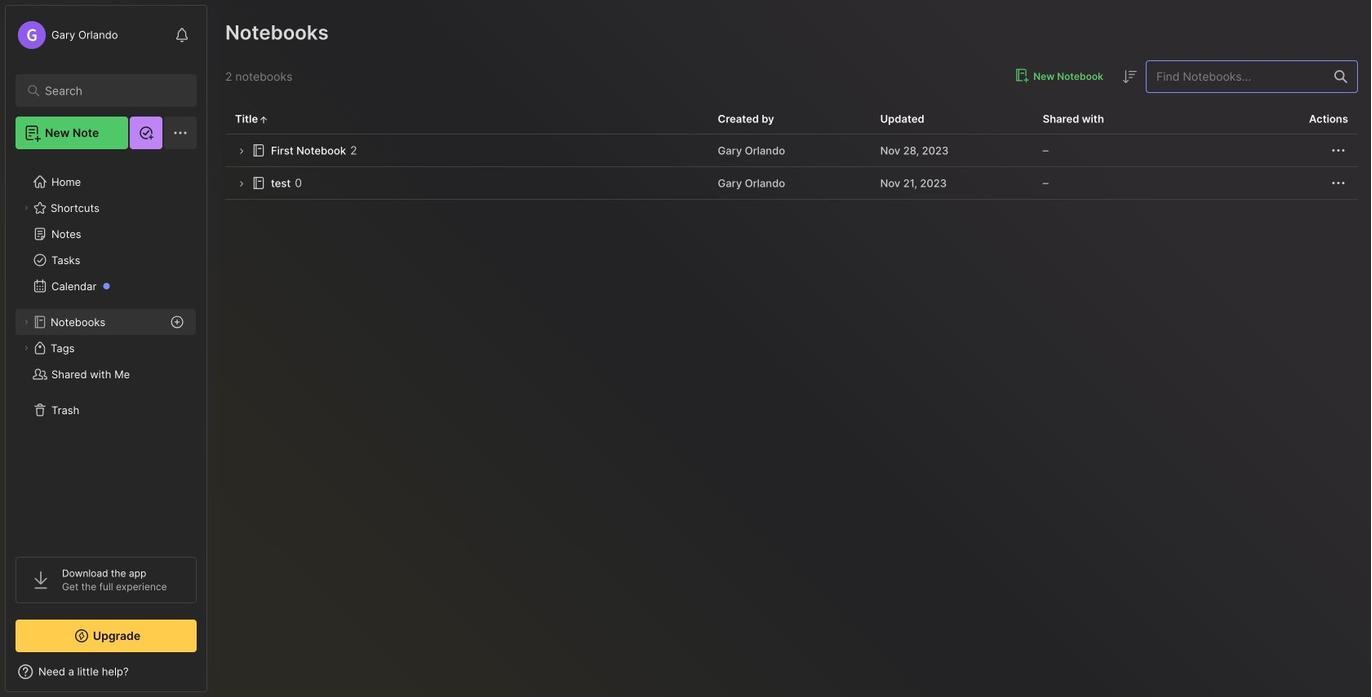 Task type: describe. For each thing, give the bounding box(es) containing it.
Search text field
[[45, 83, 175, 99]]

WHAT'S NEW field
[[6, 660, 207, 686]]

tree inside 'main' element
[[6, 159, 207, 543]]

arrow image for second more actions field
[[235, 178, 247, 190]]

Find Notebooks… text field
[[1147, 63, 1325, 90]]

2 more actions field from the top
[[1329, 173, 1349, 193]]

1 row from the top
[[225, 135, 1358, 167]]

none search field inside 'main' element
[[45, 81, 175, 100]]

expand notebooks image
[[21, 318, 31, 327]]

arrow image for second more actions field from the bottom
[[235, 145, 247, 158]]

click to collapse image
[[206, 668, 218, 687]]

Account field
[[16, 19, 118, 51]]



Task type: locate. For each thing, give the bounding box(es) containing it.
1 more actions field from the top
[[1329, 141, 1349, 160]]

1 vertical spatial more actions field
[[1329, 173, 1349, 193]]

0 vertical spatial more actions field
[[1329, 141, 1349, 160]]

sort options image
[[1120, 67, 1140, 87]]

2 more actions image from the top
[[1329, 173, 1349, 193]]

more actions image for second more actions field
[[1329, 173, 1349, 193]]

row
[[225, 135, 1358, 167], [225, 167, 1358, 200]]

2 arrow image from the top
[[235, 178, 247, 190]]

tree
[[6, 159, 207, 543]]

arrow image
[[235, 145, 247, 158], [235, 178, 247, 190]]

None search field
[[45, 81, 175, 100]]

main element
[[0, 0, 212, 698]]

row group
[[225, 135, 1358, 200]]

More actions field
[[1329, 141, 1349, 160], [1329, 173, 1349, 193]]

1 vertical spatial more actions image
[[1329, 173, 1349, 193]]

1 more actions image from the top
[[1329, 141, 1349, 160]]

more actions image for second more actions field from the bottom
[[1329, 141, 1349, 160]]

expand tags image
[[21, 344, 31, 353]]

0 vertical spatial arrow image
[[235, 145, 247, 158]]

Sort field
[[1120, 67, 1140, 87]]

0 vertical spatial more actions image
[[1329, 141, 1349, 160]]

1 arrow image from the top
[[235, 145, 247, 158]]

more actions image
[[1329, 141, 1349, 160], [1329, 173, 1349, 193]]

1 vertical spatial arrow image
[[235, 178, 247, 190]]

2 row from the top
[[225, 167, 1358, 200]]



Task type: vqa. For each thing, say whether or not it's contained in the screenshot.
STARTED
no



